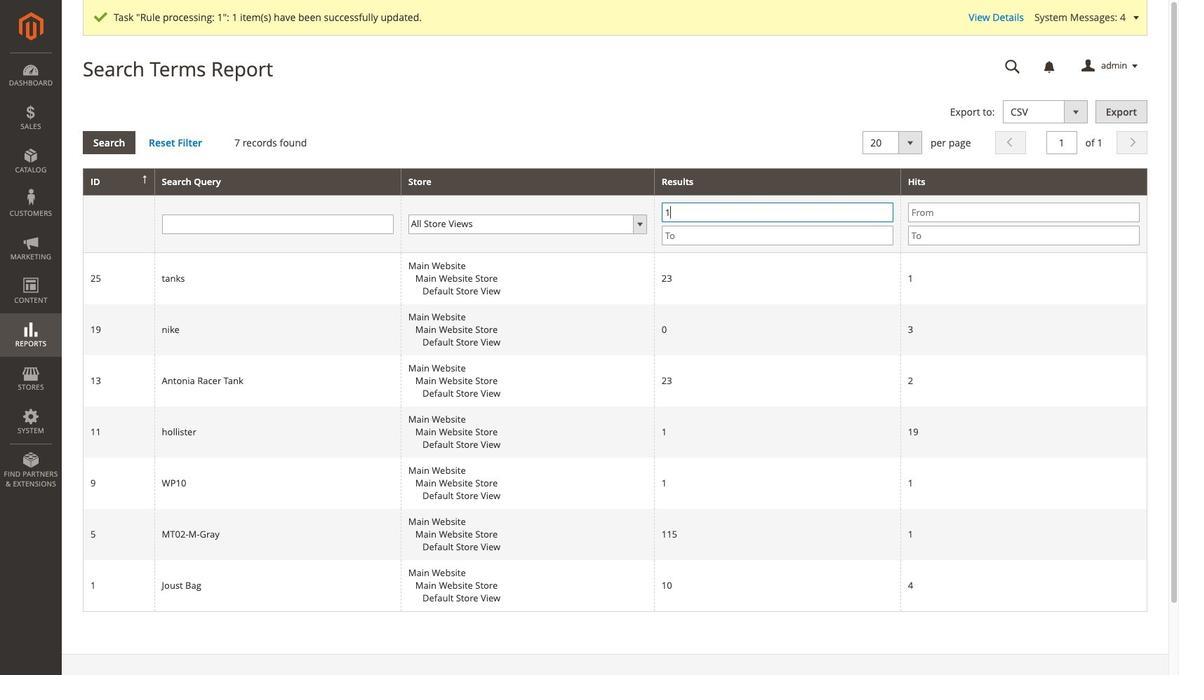 Task type: describe. For each thing, give the bounding box(es) containing it.
to text field for from text box
[[662, 226, 893, 246]]

magento admin panel image
[[19, 12, 43, 41]]



Task type: locate. For each thing, give the bounding box(es) containing it.
None text field
[[995, 54, 1031, 79], [1047, 131, 1077, 154], [995, 54, 1031, 79], [1047, 131, 1077, 154]]

to text field down from text field
[[908, 226, 1140, 246]]

From text field
[[662, 203, 893, 223]]

0 horizontal spatial to text field
[[662, 226, 893, 246]]

None text field
[[162, 215, 394, 234]]

To text field
[[662, 226, 893, 246], [908, 226, 1140, 246]]

to text field for from text field
[[908, 226, 1140, 246]]

2 to text field from the left
[[908, 226, 1140, 246]]

menu bar
[[0, 53, 62, 496]]

1 to text field from the left
[[662, 226, 893, 246]]

From text field
[[908, 203, 1140, 223]]

to text field down from text box
[[662, 226, 893, 246]]

1 horizontal spatial to text field
[[908, 226, 1140, 246]]



